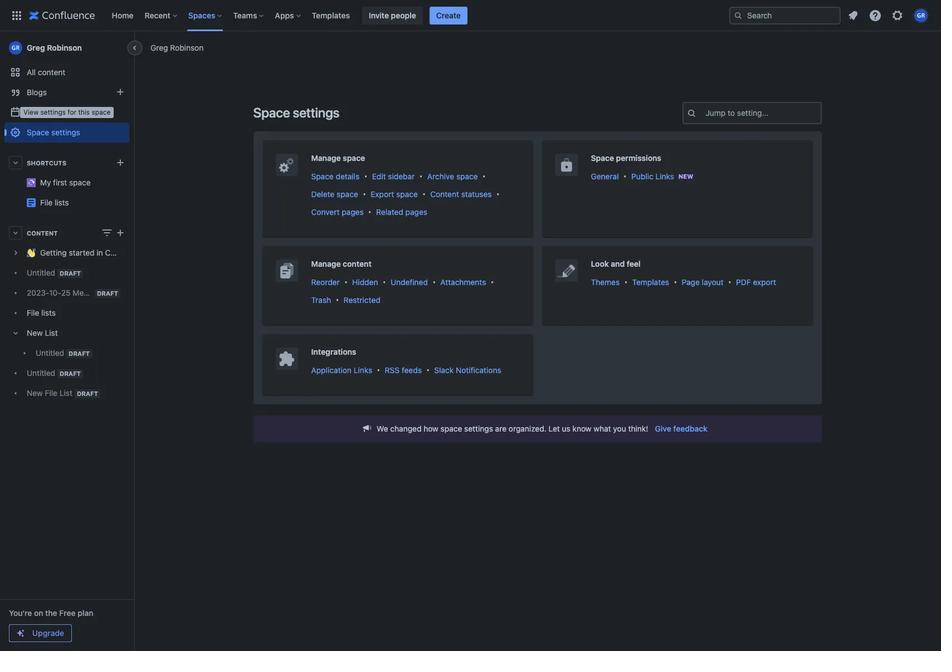 Task type: locate. For each thing, give the bounding box(es) containing it.
upgrade button
[[9, 625, 71, 642]]

export space
[[371, 190, 418, 199]]

2 pages from the left
[[406, 208, 428, 217]]

delete
[[311, 190, 335, 199]]

0 horizontal spatial list
[[45, 329, 58, 338]]

content button
[[4, 223, 129, 243]]

file lists link inside tree
[[4, 303, 129, 323]]

1 vertical spatial templates
[[632, 278, 669, 287]]

robinson down spaces
[[170, 43, 204, 52]]

global element
[[7, 0, 727, 31]]

content for all content
[[38, 67, 65, 77]]

manage up the space details
[[311, 153, 341, 163]]

content inside the content dropdown button
[[27, 229, 58, 237]]

delete space link
[[311, 190, 358, 199]]

to
[[728, 108, 735, 118]]

settings down calendars link
[[51, 128, 80, 137]]

pages for convert pages
[[342, 208, 364, 217]]

1 vertical spatial untitled draft
[[36, 348, 90, 358]]

my first space
[[129, 173, 180, 183], [40, 178, 91, 187]]

my
[[129, 173, 140, 183], [40, 178, 51, 187]]

1 horizontal spatial links
[[656, 172, 674, 181]]

2 manage from the top
[[311, 259, 341, 269]]

banner
[[0, 0, 941, 31]]

0 vertical spatial manage
[[311, 153, 341, 163]]

content inside space element
[[38, 67, 65, 77]]

application links link
[[311, 366, 372, 375]]

jump
[[706, 108, 726, 118]]

links for application
[[354, 366, 372, 375]]

0 vertical spatial list
[[45, 329, 58, 338]]

greg robinson up all content
[[27, 43, 82, 52]]

greg robinson down recent dropdown button
[[150, 43, 204, 52]]

content for content
[[27, 229, 58, 237]]

manage content
[[311, 259, 372, 269]]

1 vertical spatial content
[[27, 229, 58, 237]]

1 horizontal spatial list
[[60, 388, 72, 398]]

lists for file lists link over the content dropdown button
[[144, 193, 158, 203]]

robinson inside space element
[[47, 43, 82, 52]]

banner containing home
[[0, 0, 941, 31]]

appswitcher icon image
[[10, 9, 23, 22]]

0 vertical spatial links
[[656, 172, 674, 181]]

0 horizontal spatial my first space
[[40, 178, 91, 187]]

space
[[92, 108, 111, 117], [343, 153, 365, 163], [456, 172, 478, 181], [159, 173, 180, 183], [69, 178, 91, 187], [337, 190, 358, 199], [396, 190, 418, 199], [441, 424, 462, 434]]

1 vertical spatial space settings
[[27, 128, 80, 137]]

file lists link
[[4, 193, 158, 213], [40, 198, 69, 207], [4, 303, 129, 323]]

my for my first space link underneath the add shortcut image
[[129, 173, 140, 183]]

0 horizontal spatial my
[[40, 178, 51, 187]]

changed
[[390, 424, 422, 434]]

trash link
[[311, 296, 331, 305]]

file lists for file lists link over the content dropdown button
[[129, 193, 158, 203]]

1 vertical spatial content
[[343, 259, 372, 269]]

file lists for file lists link on the right of "file lists" image
[[40, 198, 69, 207]]

content up getting
[[27, 229, 58, 237]]

statuses
[[461, 190, 492, 199]]

1 vertical spatial new
[[27, 388, 43, 398]]

help icon image
[[869, 9, 882, 22]]

view settings for this space
[[23, 108, 111, 117]]

1 horizontal spatial my
[[129, 173, 140, 183]]

notes
[[104, 288, 124, 298]]

untitled up new file list draft
[[27, 368, 55, 378]]

untitled draft down getting
[[27, 268, 81, 278]]

confluence image
[[29, 9, 95, 22], [29, 9, 95, 22]]

free
[[59, 609, 76, 618]]

1 vertical spatial untitled
[[36, 348, 64, 358]]

my first space link down the add shortcut image
[[4, 173, 180, 193]]

you're
[[9, 609, 32, 618]]

robinson up all content link
[[47, 43, 82, 52]]

page
[[682, 278, 700, 287]]

0 horizontal spatial links
[[354, 366, 372, 375]]

create a blog image
[[114, 85, 127, 99]]

draft inside new file list draft
[[77, 390, 98, 397]]

slack notifications
[[434, 366, 501, 375]]

invite
[[369, 10, 389, 20]]

2 new from the top
[[27, 388, 43, 398]]

1 new from the top
[[27, 329, 43, 338]]

manage for manage space
[[311, 153, 341, 163]]

0 horizontal spatial templates
[[312, 10, 350, 20]]

links left rss
[[354, 366, 372, 375]]

change view image
[[100, 226, 114, 240]]

spaces button
[[185, 6, 227, 24]]

lists for file lists link on the right of "file lists" image
[[55, 198, 69, 207]]

give feedback button
[[649, 420, 715, 438]]

home link
[[108, 6, 137, 24]]

1 horizontal spatial templates link
[[632, 278, 669, 287]]

untitled draft up new file list draft
[[27, 368, 81, 378]]

0 horizontal spatial space settings
[[27, 128, 80, 137]]

0 vertical spatial content
[[430, 190, 459, 199]]

0 horizontal spatial greg
[[27, 43, 45, 52]]

edit
[[372, 172, 386, 181]]

greg inside space element
[[27, 43, 45, 52]]

1 horizontal spatial templates
[[632, 278, 669, 287]]

manage space
[[311, 153, 365, 163]]

my first space link
[[4, 173, 180, 193], [40, 178, 91, 187]]

manage
[[311, 153, 341, 163], [311, 259, 341, 269]]

pages down 'delete space'
[[342, 208, 364, 217]]

new list
[[27, 329, 58, 338]]

25
[[61, 288, 71, 298]]

tree item
[[4, 323, 129, 363]]

give
[[655, 424, 672, 434]]

tree
[[4, 243, 146, 404]]

0 vertical spatial templates link
[[309, 6, 353, 24]]

settings icon image
[[891, 9, 905, 22]]

templates right apps popup button
[[312, 10, 350, 20]]

10-
[[49, 288, 61, 298]]

first for my first space link underneath the add shortcut image
[[142, 173, 156, 183]]

delete space
[[311, 190, 358, 199]]

integrations
[[311, 347, 356, 357]]

new for new file list draft
[[27, 388, 43, 398]]

know
[[573, 424, 592, 434]]

convert
[[311, 208, 340, 217]]

greg down recent dropdown button
[[150, 43, 168, 52]]

file
[[129, 193, 142, 203], [40, 198, 53, 207], [27, 308, 39, 318], [45, 388, 57, 398]]

1 horizontal spatial content
[[343, 259, 372, 269]]

in
[[97, 248, 103, 258]]

untitled draft for getting started in confluence
[[27, 268, 81, 278]]

0 vertical spatial untitled draft
[[27, 268, 81, 278]]

public links link
[[632, 172, 674, 181]]

recent button
[[141, 6, 182, 24]]

1 horizontal spatial space settings
[[253, 105, 340, 120]]

1 horizontal spatial my first space
[[129, 173, 180, 183]]

content down archive at the left top of the page
[[430, 190, 459, 199]]

public
[[632, 172, 654, 181]]

0 horizontal spatial content
[[27, 229, 58, 237]]

shortcuts
[[27, 159, 66, 166]]

1 vertical spatial list
[[60, 388, 72, 398]]

give feedback
[[655, 424, 708, 434]]

1 horizontal spatial greg robinson link
[[150, 42, 204, 53]]

pdf
[[736, 278, 751, 287]]

new
[[679, 173, 694, 180]]

list
[[45, 329, 58, 338], [60, 388, 72, 398]]

attachments link
[[441, 278, 486, 287]]

untitled draft inside tree item
[[36, 348, 90, 358]]

Search settings text field
[[706, 108, 708, 119]]

feel
[[627, 259, 641, 269]]

space
[[253, 105, 290, 120], [27, 128, 49, 137], [591, 153, 614, 163], [311, 172, 334, 181]]

content for content statuses
[[430, 190, 459, 199]]

content statuses
[[430, 190, 492, 199]]

templates
[[312, 10, 350, 20], [632, 278, 669, 287]]

0 horizontal spatial first
[[53, 178, 67, 187]]

0 vertical spatial space settings
[[253, 105, 340, 120]]

templates link right apps popup button
[[309, 6, 353, 24]]

settings inside space element
[[51, 128, 80, 137]]

convert pages
[[311, 208, 364, 217]]

tree item containing new list
[[4, 323, 129, 363]]

0 horizontal spatial content
[[38, 67, 65, 77]]

we changed how space settings are organized. let us know what you think!
[[377, 424, 649, 434]]

1 vertical spatial templates link
[[632, 278, 669, 287]]

greg
[[150, 43, 168, 52], [27, 43, 45, 52]]

untitled down "new list"
[[36, 348, 64, 358]]

hidden
[[352, 278, 378, 287]]

create link
[[430, 6, 468, 24]]

links left new
[[656, 172, 674, 181]]

untitled draft
[[27, 268, 81, 278], [36, 348, 90, 358], [27, 368, 81, 378]]

0 horizontal spatial greg robinson
[[27, 43, 82, 52]]

greg robinson link up all content link
[[4, 37, 129, 59]]

content right all
[[38, 67, 65, 77]]

1 pages from the left
[[342, 208, 364, 217]]

pdf export link
[[736, 278, 776, 287]]

0 horizontal spatial pages
[[342, 208, 364, 217]]

themes
[[591, 278, 620, 287]]

settings left for
[[40, 108, 66, 117]]

1 vertical spatial links
[[354, 366, 372, 375]]

0 vertical spatial new
[[27, 329, 43, 338]]

templates down feel
[[632, 278, 669, 287]]

greg robinson inside space element
[[27, 43, 82, 52]]

organized.
[[509, 424, 547, 434]]

templates link down feel
[[632, 278, 669, 287]]

look and feel
[[591, 259, 641, 269]]

1 horizontal spatial pages
[[406, 208, 428, 217]]

new inside tree item
[[27, 329, 43, 338]]

templates inside global element
[[312, 10, 350, 20]]

getting started in confluence
[[40, 248, 146, 258]]

1 horizontal spatial first
[[142, 173, 156, 183]]

1 manage from the top
[[311, 153, 341, 163]]

greg robinson link down recent dropdown button
[[150, 42, 204, 53]]

file lists link down the 25
[[4, 303, 129, 323]]

manage up reorder link
[[311, 259, 341, 269]]

plan
[[78, 609, 93, 618]]

space settings link
[[4, 123, 129, 143]]

content up hidden
[[343, 259, 372, 269]]

0 horizontal spatial robinson
[[47, 43, 82, 52]]

content
[[430, 190, 459, 199], [27, 229, 58, 237]]

templates for the right templates link
[[632, 278, 669, 287]]

untitled draft down new list link
[[36, 348, 90, 358]]

all content
[[27, 67, 65, 77]]

untitled inside tree item
[[36, 348, 64, 358]]

0 vertical spatial content
[[38, 67, 65, 77]]

pages
[[342, 208, 364, 217], [406, 208, 428, 217]]

manage for manage content
[[311, 259, 341, 269]]

1 vertical spatial manage
[[311, 259, 341, 269]]

untitled for getting
[[27, 268, 55, 278]]

0 vertical spatial templates
[[312, 10, 350, 20]]

pages right "related"
[[406, 208, 428, 217]]

archive
[[427, 172, 454, 181]]

let
[[549, 424, 560, 434]]

search image
[[734, 11, 743, 20]]

0 horizontal spatial templates link
[[309, 6, 353, 24]]

new for new list
[[27, 329, 43, 338]]

greg up all
[[27, 43, 45, 52]]

tree containing getting started in confluence
[[4, 243, 146, 404]]

untitled up 2023-
[[27, 268, 55, 278]]

permissions
[[616, 153, 662, 163]]

greg robinson link
[[4, 37, 129, 59], [150, 42, 204, 53]]

1 horizontal spatial content
[[430, 190, 459, 199]]

0 vertical spatial untitled
[[27, 268, 55, 278]]



Task type: describe. For each thing, give the bounding box(es) containing it.
rss feeds
[[385, 366, 422, 375]]

pages for related pages
[[406, 208, 428, 217]]

create a page image
[[114, 226, 127, 240]]

edit sidebar link
[[372, 172, 415, 181]]

feedback
[[674, 424, 708, 434]]

details
[[336, 172, 360, 181]]

file lists link right "file lists" image
[[40, 198, 69, 207]]

slack notifications link
[[434, 366, 501, 375]]

on
[[34, 609, 43, 618]]

archive space
[[427, 172, 478, 181]]

export
[[753, 278, 776, 287]]

setting...
[[737, 108, 769, 118]]

are
[[495, 424, 507, 434]]

0 horizontal spatial greg robinson link
[[4, 37, 129, 59]]

reorder
[[311, 278, 340, 287]]

untitled for new
[[36, 348, 64, 358]]

space details link
[[311, 172, 360, 181]]

all
[[27, 67, 36, 77]]

you
[[613, 424, 626, 434]]

apps
[[275, 10, 294, 20]]

notifications
[[456, 366, 501, 375]]

look
[[591, 259, 609, 269]]

add shortcut image
[[114, 156, 127, 169]]

premium image
[[16, 629, 25, 638]]

content for manage content
[[343, 259, 372, 269]]

calendars link
[[4, 103, 129, 123]]

started
[[69, 248, 95, 258]]

themes link
[[591, 278, 620, 287]]

think!
[[628, 424, 649, 434]]

page layout link
[[682, 278, 724, 287]]

list inside new list link
[[45, 329, 58, 338]]

content statuses link
[[430, 190, 492, 199]]

my first space for my first space link underneath the add shortcut image
[[129, 173, 180, 183]]

feeds
[[402, 366, 422, 375]]

my first space link down shortcuts dropdown button at left top
[[40, 178, 91, 187]]

getting
[[40, 248, 67, 258]]

upgrade
[[32, 629, 64, 638]]

shortcuts button
[[4, 153, 129, 173]]

1 horizontal spatial greg robinson
[[150, 43, 204, 52]]

layout
[[702, 278, 724, 287]]

attachments
[[441, 278, 486, 287]]

for
[[68, 108, 76, 117]]

2023-10-25 meeting notes
[[27, 288, 124, 298]]

general link
[[591, 172, 619, 181]]

people
[[391, 10, 416, 20]]

view
[[23, 108, 39, 117]]

file lists link up the content dropdown button
[[4, 193, 158, 213]]

related pages link
[[376, 208, 428, 217]]

general
[[591, 172, 619, 181]]

pdf export
[[736, 278, 776, 287]]

all content link
[[4, 62, 129, 82]]

untitled draft for new list
[[36, 348, 90, 358]]

recent
[[145, 10, 170, 20]]

us
[[562, 424, 571, 434]]

my for my first space link underneath shortcuts dropdown button at left top
[[40, 178, 51, 187]]

archive space link
[[427, 172, 478, 181]]

new list link
[[4, 323, 129, 343]]

spaces
[[188, 10, 215, 20]]

blogs
[[27, 88, 47, 97]]

1 horizontal spatial greg
[[150, 43, 168, 52]]

lists inside tree
[[41, 308, 56, 318]]

file lists image
[[27, 198, 36, 207]]

sidebar
[[388, 172, 415, 181]]

notification icon image
[[847, 9, 860, 22]]

space settings inside space element
[[27, 128, 80, 137]]

undefined link
[[391, 278, 428, 287]]

home
[[112, 10, 134, 20]]

create
[[436, 10, 461, 20]]

jump to setting...
[[706, 108, 769, 118]]

application links
[[311, 366, 372, 375]]

reorder link
[[311, 278, 340, 287]]

you're on the free plan
[[9, 609, 93, 618]]

export
[[371, 190, 394, 199]]

what
[[594, 424, 611, 434]]

tree inside space element
[[4, 243, 146, 404]]

links for public
[[656, 172, 674, 181]]

application
[[311, 366, 352, 375]]

draft inside tree item
[[69, 350, 90, 357]]

trash
[[311, 296, 331, 305]]

space details
[[311, 172, 360, 181]]

2 vertical spatial untitled draft
[[27, 368, 81, 378]]

teams button
[[230, 6, 268, 24]]

rss
[[385, 366, 400, 375]]

restricted
[[344, 296, 381, 305]]

public links new
[[632, 172, 694, 181]]

file lists inside tree
[[27, 308, 56, 318]]

first for my first space link underneath shortcuts dropdown button at left top
[[53, 178, 67, 187]]

slack
[[434, 366, 454, 375]]

settings left are
[[464, 424, 493, 434]]

tree item inside tree
[[4, 323, 129, 363]]

restricted link
[[344, 296, 381, 305]]

page layout
[[682, 278, 724, 287]]

space element
[[0, 31, 180, 652]]

related pages
[[376, 208, 428, 217]]

Search field
[[730, 6, 841, 24]]

invite people button
[[362, 6, 423, 24]]

templates for the top templates link
[[312, 10, 350, 20]]

teams
[[233, 10, 257, 20]]

the
[[45, 609, 57, 618]]

2 vertical spatial untitled
[[27, 368, 55, 378]]

getting started in confluence link
[[4, 243, 146, 263]]

hidden link
[[352, 278, 378, 287]]

this
[[78, 108, 90, 117]]

1 horizontal spatial robinson
[[170, 43, 204, 52]]

settings up manage space
[[293, 105, 340, 120]]

my first space for my first space link underneath shortcuts dropdown button at left top
[[40, 178, 91, 187]]

and
[[611, 259, 625, 269]]

rss feeds link
[[385, 366, 422, 375]]



Task type: vqa. For each thing, say whether or not it's contained in the screenshot.
Greg inside Space element
yes



